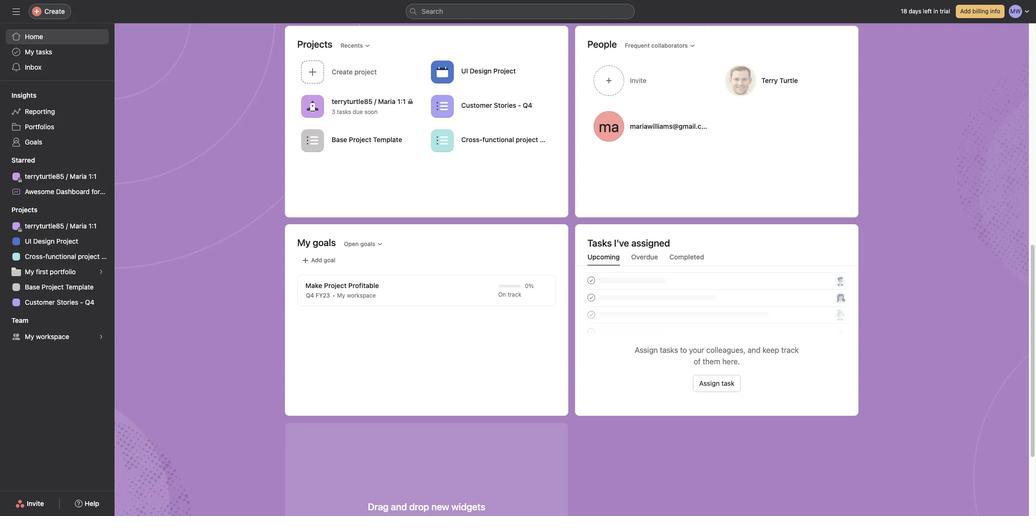 Task type: vqa. For each thing, say whether or not it's contained in the screenshot.
goal
yes



Task type: describe. For each thing, give the bounding box(es) containing it.
1 horizontal spatial cross-functional project plan link
[[427, 126, 557, 157]]

1 horizontal spatial plan
[[540, 135, 554, 143]]

/ for awesome dashboard for new project
[[66, 172, 68, 180]]

search list box
[[406, 4, 635, 19]]

help button
[[69, 496, 105, 513]]

hide sidebar image
[[12, 8, 20, 15]]

teams element
[[0, 312, 115, 347]]

make
[[306, 282, 322, 290]]

on track
[[499, 291, 522, 298]]

terry turtle
[[762, 76, 798, 85]]

goal
[[324, 257, 336, 264]]

info
[[991, 8, 1001, 15]]

invite button
[[588, 60, 716, 102]]

add for add billing info
[[961, 8, 971, 15]]

1 horizontal spatial cross-functional project plan
[[461, 135, 554, 143]]

first
[[36, 268, 48, 276]]

design inside projects "element"
[[33, 237, 55, 245]]

terryturtle85 / maria 1:1 link for design
[[6, 219, 109, 234]]

my for my first portfolio
[[25, 268, 34, 276]]

my workspace
[[25, 333, 69, 341]]

0 vertical spatial 1:1
[[398, 98, 406, 106]]

0 vertical spatial maria
[[378, 98, 396, 106]]

0 vertical spatial customer stories - q4 link
[[427, 92, 557, 122]]

0 vertical spatial cross-
[[461, 135, 483, 143]]

in
[[934, 8, 939, 15]]

trial
[[940, 8, 951, 15]]

my tasks link
[[6, 44, 109, 60]]

terryturtle85 for ui design project
[[25, 222, 64, 230]]

tasks i've assigned
[[588, 238, 670, 249]]

reporting
[[25, 107, 55, 116]]

recents button
[[336, 39, 375, 52]]

portfolios
[[25, 123, 54, 131]]

q4 fy23 button
[[304, 291, 333, 301]]

0 vertical spatial -
[[518, 101, 521, 109]]

0 vertical spatial base project template
[[332, 135, 402, 143]]

due
[[353, 109, 363, 116]]

create
[[44, 7, 65, 15]]

add goal
[[311, 257, 336, 264]]

terryturtle85 / maria 1:1 for awesome dashboard for new project
[[25, 172, 97, 180]]

0 vertical spatial ui
[[461, 67, 468, 75]]

workspace inside make project profitable q4 fy23 • my workspace
[[347, 292, 376, 299]]

•
[[333, 292, 335, 299]]

drag and drop new widgets
[[368, 502, 486, 513]]

18 days left in trial
[[901, 8, 951, 15]]

add goal button
[[297, 254, 340, 267]]

mariawilliams@gmail.com
[[630, 122, 712, 130]]

terry turtle button
[[719, 60, 847, 102]]

my first portfolio link
[[6, 265, 109, 280]]

starred element
[[0, 152, 139, 202]]

goals
[[25, 138, 42, 146]]

new
[[102, 188, 116, 196]]

0 vertical spatial track
[[508, 291, 522, 298]]

1 horizontal spatial customer stories - q4
[[461, 101, 533, 109]]

keep
[[763, 346, 780, 355]]

completed button
[[670, 253, 705, 266]]

cross-functional project plan link inside projects "element"
[[6, 249, 115, 265]]

starred button
[[0, 156, 35, 165]]

my inside make project profitable q4 fy23 • my workspace
[[337, 292, 345, 299]]

terryturtle85 / maria 1:1 for ui design project
[[25, 222, 97, 230]]

frequent collaborators
[[625, 42, 688, 49]]

1 horizontal spatial base project template link
[[297, 126, 427, 157]]

0 vertical spatial template
[[373, 135, 402, 143]]

0 vertical spatial projects
[[297, 38, 333, 49]]

list image for base project template
[[307, 135, 318, 146]]

0 vertical spatial /
[[374, 98, 377, 106]]

my for my workspace
[[25, 333, 34, 341]]

my for my tasks
[[25, 48, 34, 56]]

inbox
[[25, 63, 42, 71]]

create button
[[29, 4, 71, 19]]

1 horizontal spatial customer
[[461, 101, 492, 109]]

team button
[[0, 316, 28, 326]]

overdue button
[[632, 253, 658, 266]]

maria for ui design project
[[70, 222, 87, 230]]

dashboard
[[56, 188, 90, 196]]

insights button
[[0, 91, 36, 100]]

see details, my first portfolio image
[[98, 269, 104, 275]]

i've assigned
[[614, 238, 670, 249]]

3
[[332, 109, 335, 116]]

open
[[344, 240, 359, 248]]

global element
[[0, 23, 115, 81]]

assign for assign tasks to your colleagues, and keep track of them here.
[[635, 346, 658, 355]]

new widgets
[[432, 502, 486, 513]]

project inside "element"
[[78, 253, 100, 261]]

calendar image
[[437, 66, 448, 78]]

cross-functional project plan inside projects "element"
[[25, 253, 115, 261]]

0%
[[525, 283, 534, 290]]

see details, my workspace image
[[98, 334, 104, 340]]

goals
[[360, 240, 375, 248]]

collaborators
[[652, 42, 688, 49]]

0 horizontal spatial customer stories - q4 link
[[6, 295, 109, 310]]

of
[[694, 358, 701, 366]]

to
[[680, 346, 687, 355]]

billing
[[973, 8, 989, 15]]

search button
[[406, 4, 635, 19]]

customer stories - q4 inside projects "element"
[[25, 298, 94, 307]]

overdue
[[632, 253, 658, 261]]

people
[[588, 38, 617, 49]]

mariawilliams@gmail.com button
[[588, 106, 716, 148]]

0 horizontal spatial and
[[391, 502, 407, 513]]

ui design project inside projects "element"
[[25, 237, 78, 245]]

frequent collaborators button
[[621, 39, 700, 52]]

drop
[[409, 502, 429, 513]]

insights
[[11, 91, 36, 99]]

base inside projects "element"
[[25, 283, 40, 291]]

1:1 for awesome dashboard for new project
[[89, 172, 97, 180]]

recents
[[341, 42, 363, 49]]

here.
[[723, 358, 740, 366]]

0 vertical spatial design
[[470, 67, 492, 75]]

ui design project link for create project link
[[427, 57, 557, 88]]

invite button
[[9, 496, 50, 513]]

team
[[11, 317, 28, 325]]

for
[[92, 188, 100, 196]]

assign for assign task
[[700, 380, 720, 388]]

0 vertical spatial terryturtle85
[[332, 98, 373, 106]]

task
[[722, 380, 735, 388]]

open goals button
[[340, 238, 387, 251]]

upcoming button
[[588, 253, 620, 266]]

list image for cross-functional project plan
[[437, 135, 448, 146]]

18
[[901, 8, 908, 15]]

projects element
[[0, 202, 115, 312]]

base project template inside projects "element"
[[25, 283, 94, 291]]

make project profitable q4 fy23 • my workspace
[[306, 282, 379, 299]]

add billing info
[[961, 8, 1001, 15]]

create project
[[332, 68, 377, 76]]

template inside projects "element"
[[65, 283, 94, 291]]



Task type: locate. For each thing, give the bounding box(es) containing it.
terryturtle85 up awesome
[[25, 172, 64, 180]]

0 vertical spatial assign
[[635, 346, 658, 355]]

add billing info button
[[956, 5, 1005, 18]]

0 vertical spatial base project template link
[[297, 126, 427, 157]]

1 vertical spatial workspace
[[36, 333, 69, 341]]

projects button
[[0, 205, 37, 215]]

add for add goal
[[311, 257, 322, 264]]

base down 3 at left
[[332, 135, 347, 143]]

my down team at the left bottom of the page
[[25, 333, 34, 341]]

1 horizontal spatial base
[[332, 135, 347, 143]]

1 horizontal spatial ui design project
[[461, 67, 516, 75]]

1 horizontal spatial stories
[[494, 101, 516, 109]]

terryturtle85 / maria 1:1 link
[[6, 169, 109, 184], [6, 219, 109, 234]]

starred
[[11, 156, 35, 164]]

goals link
[[6, 135, 109, 150]]

0 horizontal spatial tasks
[[36, 48, 52, 56]]

workspace
[[347, 292, 376, 299], [36, 333, 69, 341]]

base
[[332, 135, 347, 143], [25, 283, 40, 291]]

tasks
[[588, 238, 612, 249]]

2 vertical spatial /
[[66, 222, 68, 230]]

customer stories - q4 link
[[427, 92, 557, 122], [6, 295, 109, 310]]

help
[[85, 500, 99, 508]]

tasks inside assign tasks to your colleagues, and keep track of them here.
[[660, 346, 678, 355]]

2 vertical spatial tasks
[[660, 346, 678, 355]]

1 horizontal spatial add
[[961, 8, 971, 15]]

1 horizontal spatial project
[[516, 135, 538, 143]]

assign
[[635, 346, 658, 355], [700, 380, 720, 388]]

add left goal
[[311, 257, 322, 264]]

track right on
[[508, 291, 522, 298]]

assign left task
[[700, 380, 720, 388]]

1 vertical spatial functional
[[46, 253, 76, 261]]

1 horizontal spatial functional
[[483, 135, 514, 143]]

0 vertical spatial and
[[748, 346, 761, 355]]

1 vertical spatial base
[[25, 283, 40, 291]]

tasks right 3 at left
[[337, 109, 351, 116]]

1:1
[[398, 98, 406, 106], [89, 172, 97, 180], [89, 222, 97, 230]]

your
[[689, 346, 705, 355]]

ui right calendar image
[[461, 67, 468, 75]]

0 horizontal spatial track
[[508, 291, 522, 298]]

0 vertical spatial terryturtle85 / maria 1:1 link
[[6, 169, 109, 184]]

project inside make project profitable q4 fy23 • my workspace
[[324, 282, 347, 290]]

list image inside base project template link
[[307, 135, 318, 146]]

ui design project up my first portfolio
[[25, 237, 78, 245]]

- inside projects "element"
[[80, 298, 83, 307]]

tasks
[[36, 48, 52, 56], [337, 109, 351, 116], [660, 346, 678, 355]]

fy23
[[316, 292, 330, 299]]

0 horizontal spatial base project template link
[[6, 280, 109, 295]]

base project template
[[332, 135, 402, 143], [25, 283, 94, 291]]

base project template down soon
[[332, 135, 402, 143]]

1 vertical spatial tasks
[[337, 109, 351, 116]]

0 horizontal spatial invite
[[27, 500, 44, 508]]

completed
[[670, 253, 705, 261]]

0 horizontal spatial workspace
[[36, 333, 69, 341]]

assign inside button
[[700, 380, 720, 388]]

cross-functional project plan link
[[427, 126, 557, 157], [6, 249, 115, 265]]

profitable
[[348, 282, 379, 290]]

and left keep
[[748, 346, 761, 355]]

projects down awesome
[[11, 206, 37, 214]]

1 vertical spatial customer stories - q4 link
[[6, 295, 109, 310]]

1 vertical spatial cross-
[[25, 253, 46, 261]]

1 vertical spatial project
[[78, 253, 100, 261]]

/ up dashboard
[[66, 172, 68, 180]]

1 horizontal spatial ui
[[461, 67, 468, 75]]

upcoming
[[588, 253, 620, 261]]

ui down projects "dropdown button"
[[25, 237, 31, 245]]

maria down awesome dashboard for new project
[[70, 222, 87, 230]]

terryturtle85 / maria 1:1 up awesome dashboard for new project link
[[25, 172, 97, 180]]

cross- inside projects "element"
[[25, 253, 46, 261]]

1 vertical spatial base project template
[[25, 283, 94, 291]]

1 terryturtle85 / maria 1:1 link from the top
[[6, 169, 109, 184]]

track
[[508, 291, 522, 298], [782, 346, 799, 355]]

terryturtle85 inside projects "element"
[[25, 222, 64, 230]]

assign task
[[700, 380, 735, 388]]

my inside my tasks link
[[25, 48, 34, 56]]

base project template link down due
[[297, 126, 427, 157]]

my right the •
[[337, 292, 345, 299]]

1 vertical spatial terryturtle85 / maria 1:1 link
[[6, 219, 109, 234]]

soon
[[365, 109, 378, 116]]

my goals
[[297, 237, 336, 248]]

0 horizontal spatial customer stories - q4
[[25, 298, 94, 307]]

maria inside the starred element
[[70, 172, 87, 180]]

my inside my workspace link
[[25, 333, 34, 341]]

plan
[[540, 135, 554, 143], [101, 253, 115, 261]]

3 tasks due soon
[[332, 109, 378, 116]]

0 horizontal spatial q4
[[85, 298, 94, 307]]

0 vertical spatial customer
[[461, 101, 492, 109]]

projects inside "dropdown button"
[[11, 206, 37, 214]]

0 horizontal spatial add
[[311, 257, 322, 264]]

q4 inside make project profitable q4 fy23 • my workspace
[[306, 292, 314, 299]]

1 vertical spatial ui
[[25, 237, 31, 245]]

design
[[470, 67, 492, 75], [33, 237, 55, 245]]

my up inbox
[[25, 48, 34, 56]]

list image
[[437, 101, 448, 112], [307, 135, 318, 146], [437, 135, 448, 146]]

tasks for my
[[36, 48, 52, 56]]

my workspace link
[[6, 329, 109, 345]]

/ inside projects "element"
[[66, 222, 68, 230]]

awesome dashboard for new project
[[25, 188, 139, 196]]

terryturtle85 / maria 1:1 inside projects "element"
[[25, 222, 97, 230]]

1 vertical spatial ui design project
[[25, 237, 78, 245]]

0 vertical spatial invite
[[630, 76, 647, 85]]

0 vertical spatial plan
[[540, 135, 554, 143]]

maria up awesome dashboard for new project
[[70, 172, 87, 180]]

maria
[[378, 98, 396, 106], [70, 172, 87, 180], [70, 222, 87, 230]]

design up first
[[33, 237, 55, 245]]

1 horizontal spatial projects
[[297, 38, 333, 49]]

base project template link down portfolio
[[6, 280, 109, 295]]

portfolio
[[50, 268, 76, 276]]

1 horizontal spatial workspace
[[347, 292, 376, 299]]

0 horizontal spatial template
[[65, 283, 94, 291]]

q4
[[523, 101, 533, 109], [306, 292, 314, 299], [85, 298, 94, 307]]

terryturtle85 down projects "dropdown button"
[[25, 222, 64, 230]]

plan inside projects "element"
[[101, 253, 115, 261]]

invite
[[630, 76, 647, 85], [27, 500, 44, 508]]

q4 inside projects "element"
[[85, 298, 94, 307]]

functional
[[483, 135, 514, 143], [46, 253, 76, 261]]

1 horizontal spatial cross-
[[461, 135, 483, 143]]

0 vertical spatial workspace
[[347, 292, 376, 299]]

tasks down home
[[36, 48, 52, 56]]

on
[[499, 291, 506, 298]]

0 horizontal spatial customer
[[25, 298, 55, 307]]

drag
[[368, 502, 389, 513]]

inbox link
[[6, 60, 109, 75]]

0 horizontal spatial projects
[[11, 206, 37, 214]]

colleagues,
[[707, 346, 746, 355]]

workspace inside teams element
[[36, 333, 69, 341]]

0 vertical spatial stories
[[494, 101, 516, 109]]

2 terryturtle85 / maria 1:1 link from the top
[[6, 219, 109, 234]]

2 horizontal spatial tasks
[[660, 346, 678, 355]]

/ up soon
[[374, 98, 377, 106]]

1:1 for ui design project
[[89, 222, 97, 230]]

0 horizontal spatial functional
[[46, 253, 76, 261]]

open goals
[[344, 240, 375, 248]]

template down portfolio
[[65, 283, 94, 291]]

assign task button
[[693, 375, 741, 392]]

0 vertical spatial project
[[516, 135, 538, 143]]

1 vertical spatial track
[[782, 346, 799, 355]]

maria for awesome dashboard for new project
[[70, 172, 87, 180]]

ui
[[461, 67, 468, 75], [25, 237, 31, 245]]

1 vertical spatial cross-functional project plan link
[[6, 249, 115, 265]]

1 horizontal spatial design
[[470, 67, 492, 75]]

0 horizontal spatial plan
[[101, 253, 115, 261]]

terryturtle85 / maria 1:1 up soon
[[332, 98, 406, 106]]

stories inside projects "element"
[[57, 298, 78, 307]]

add inside add billing info button
[[961, 8, 971, 15]]

cross-
[[461, 135, 483, 143], [25, 253, 46, 261]]

tasks left to
[[660, 346, 678, 355]]

1 horizontal spatial assign
[[700, 380, 720, 388]]

insights element
[[0, 87, 115, 152]]

ui design project link for design's terryturtle85 / maria 1:1 link
[[6, 234, 109, 249]]

stories
[[494, 101, 516, 109], [57, 298, 78, 307]]

0 vertical spatial ui design project link
[[427, 57, 557, 88]]

1 vertical spatial ui design project link
[[6, 234, 109, 249]]

terryturtle85 up 3 tasks due soon
[[332, 98, 373, 106]]

search
[[422, 7, 443, 15]]

tasks inside my tasks link
[[36, 48, 52, 56]]

1 vertical spatial projects
[[11, 206, 37, 214]]

1 horizontal spatial track
[[782, 346, 799, 355]]

maria down create project link
[[378, 98, 396, 106]]

0 vertical spatial tasks
[[36, 48, 52, 56]]

1 horizontal spatial base project template
[[332, 135, 402, 143]]

1 vertical spatial stories
[[57, 298, 78, 307]]

maria inside projects "element"
[[70, 222, 87, 230]]

1 horizontal spatial ui design project link
[[427, 57, 557, 88]]

my first portfolio
[[25, 268, 76, 276]]

0 horizontal spatial project
[[78, 253, 100, 261]]

invite inside dropdown button
[[630, 76, 647, 85]]

project inside the starred element
[[117, 188, 139, 196]]

terryturtle85 / maria 1:1 link down awesome dashboard for new project link
[[6, 219, 109, 234]]

template
[[373, 135, 402, 143], [65, 283, 94, 291]]

1:1 inside the starred element
[[89, 172, 97, 180]]

invite inside button
[[27, 500, 44, 508]]

1 vertical spatial -
[[80, 298, 83, 307]]

my
[[25, 48, 34, 56], [25, 268, 34, 276], [337, 292, 345, 299], [25, 333, 34, 341]]

frequent
[[625, 42, 650, 49]]

0 vertical spatial terryturtle85 / maria 1:1
[[332, 98, 406, 106]]

terryturtle85 / maria 1:1 down awesome dashboard for new project link
[[25, 222, 97, 230]]

add
[[961, 8, 971, 15], [311, 257, 322, 264]]

base down first
[[25, 283, 40, 291]]

0 vertical spatial add
[[961, 8, 971, 15]]

my tasks
[[25, 48, 52, 56]]

terryturtle85 inside the starred element
[[25, 172, 64, 180]]

0 horizontal spatial base project template
[[25, 283, 94, 291]]

2 vertical spatial terryturtle85 / maria 1:1
[[25, 222, 97, 230]]

/ down awesome dashboard for new project link
[[66, 222, 68, 230]]

1 vertical spatial plan
[[101, 253, 115, 261]]

track inside assign tasks to your colleagues, and keep track of them here.
[[782, 346, 799, 355]]

days
[[909, 8, 922, 15]]

1 vertical spatial maria
[[70, 172, 87, 180]]

track right keep
[[782, 346, 799, 355]]

1:1 inside projects "element"
[[89, 222, 97, 230]]

tasks for assign
[[660, 346, 678, 355]]

1 vertical spatial design
[[33, 237, 55, 245]]

rocket image
[[307, 101, 318, 112]]

awesome
[[25, 188, 54, 196]]

terryturtle85 / maria 1:1
[[332, 98, 406, 106], [25, 172, 97, 180], [25, 222, 97, 230]]

them
[[703, 358, 721, 366]]

1 horizontal spatial -
[[518, 101, 521, 109]]

0 vertical spatial cross-functional project plan link
[[427, 126, 557, 157]]

home
[[25, 32, 43, 41]]

functional inside projects "element"
[[46, 253, 76, 261]]

/
[[374, 98, 377, 106], [66, 172, 68, 180], [66, 222, 68, 230]]

terryturtle85 / maria 1:1 link up dashboard
[[6, 169, 109, 184]]

awesome dashboard for new project link
[[6, 184, 139, 200]]

projects left recents at the top left of the page
[[297, 38, 333, 49]]

1 vertical spatial base project template link
[[6, 280, 109, 295]]

base project template down my first portfolio link at the bottom of the page
[[25, 283, 94, 291]]

my left first
[[25, 268, 34, 276]]

list image for customer stories - q4
[[437, 101, 448, 112]]

portfolios link
[[6, 119, 109, 135]]

ui design project right calendar image
[[461, 67, 516, 75]]

/ for ui design project
[[66, 222, 68, 230]]

add left billing at right
[[961, 8, 971, 15]]

customer inside projects "element"
[[25, 298, 55, 307]]

my inside my first portfolio link
[[25, 268, 34, 276]]

0 horizontal spatial cross-functional project plan link
[[6, 249, 115, 265]]

assign tasks to your colleagues, and keep track of them here.
[[635, 346, 799, 366]]

2 horizontal spatial q4
[[523, 101, 533, 109]]

tasks for 3
[[337, 109, 351, 116]]

add inside add goal button
[[311, 257, 322, 264]]

assign inside assign tasks to your colleagues, and keep track of them here.
[[635, 346, 658, 355]]

1 horizontal spatial tasks
[[337, 109, 351, 116]]

1 horizontal spatial q4
[[306, 292, 314, 299]]

ui design project link
[[427, 57, 557, 88], [6, 234, 109, 249]]

ui inside projects "element"
[[25, 237, 31, 245]]

create project link
[[297, 57, 427, 88]]

0 horizontal spatial design
[[33, 237, 55, 245]]

2 vertical spatial 1:1
[[89, 222, 97, 230]]

0 vertical spatial customer stories - q4
[[461, 101, 533, 109]]

terryturtle85 for awesome dashboard for new project
[[25, 172, 64, 180]]

and left drop
[[391, 502, 407, 513]]

1 vertical spatial customer
[[25, 298, 55, 307]]

1 horizontal spatial template
[[373, 135, 402, 143]]

0 horizontal spatial cross-
[[25, 253, 46, 261]]

and inside assign tasks to your colleagues, and keep track of them here.
[[748, 346, 761, 355]]

home link
[[6, 29, 109, 44]]

0 horizontal spatial ui
[[25, 237, 31, 245]]

terryturtle85 / maria 1:1 inside the starred element
[[25, 172, 97, 180]]

design right calendar image
[[470, 67, 492, 75]]

terryturtle85 / maria 1:1 link for dashboard
[[6, 169, 109, 184]]

2 vertical spatial maria
[[70, 222, 87, 230]]

project
[[516, 135, 538, 143], [78, 253, 100, 261]]

template down soon
[[373, 135, 402, 143]]

1 horizontal spatial and
[[748, 346, 761, 355]]

/ inside the starred element
[[66, 172, 68, 180]]

assign left to
[[635, 346, 658, 355]]

0 horizontal spatial cross-functional project plan
[[25, 253, 115, 261]]



